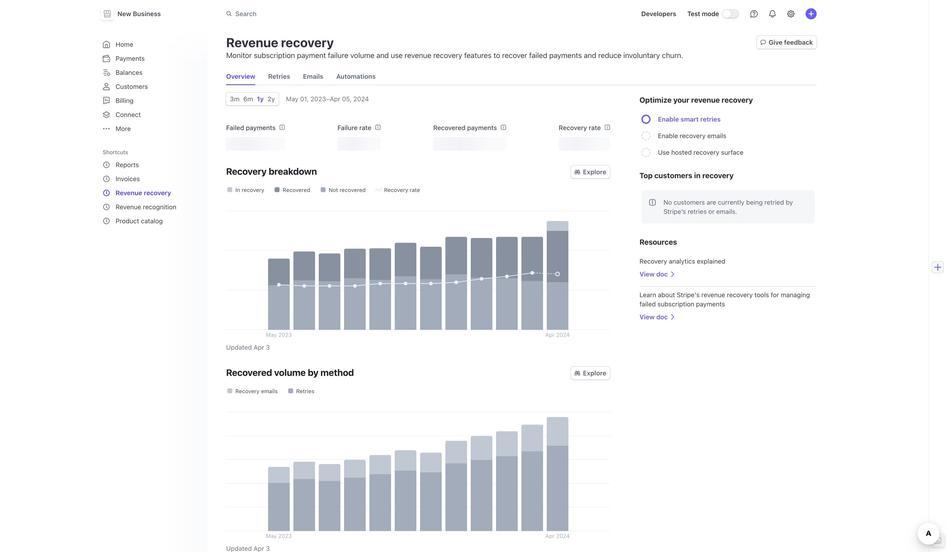 Task type: locate. For each thing, give the bounding box(es) containing it.
notifications image
[[769, 10, 776, 18]]

1 not started progress bar from the top
[[641, 131, 651, 141]]

in progress progress bar
[[641, 115, 651, 124]]

not started progress bar
[[641, 131, 651, 141], [641, 148, 651, 157]]

shortcuts element
[[99, 146, 202, 228], [99, 157, 202, 228]]

1 vertical spatial not started progress bar
[[641, 148, 651, 157]]

Test mode checkbox
[[723, 10, 738, 18]]

manage shortcuts image
[[192, 149, 198, 155]]

Search text field
[[221, 5, 480, 22]]

not started progress bar down not started icon
[[641, 148, 651, 157]]

tab list
[[226, 68, 817, 85]]

not started image
[[641, 131, 651, 141]]

None search field
[[221, 5, 480, 22]]

in progress image
[[641, 115, 651, 124]]

0 vertical spatial not started progress bar
[[641, 131, 651, 141]]

help image
[[750, 10, 758, 18]]

not started progress bar up not started image
[[641, 131, 651, 141]]



Task type: vqa. For each thing, say whether or not it's contained in the screenshot.
first the "Not Started" icon from the bottom of the page
yes



Task type: describe. For each thing, give the bounding box(es) containing it.
core navigation links element
[[99, 37, 202, 136]]

settings image
[[787, 10, 795, 18]]

2 shortcuts element from the top
[[99, 157, 202, 228]]

2 not started progress bar from the top
[[641, 148, 651, 157]]

not started image
[[641, 148, 651, 157]]

1 shortcuts element from the top
[[99, 146, 202, 228]]



